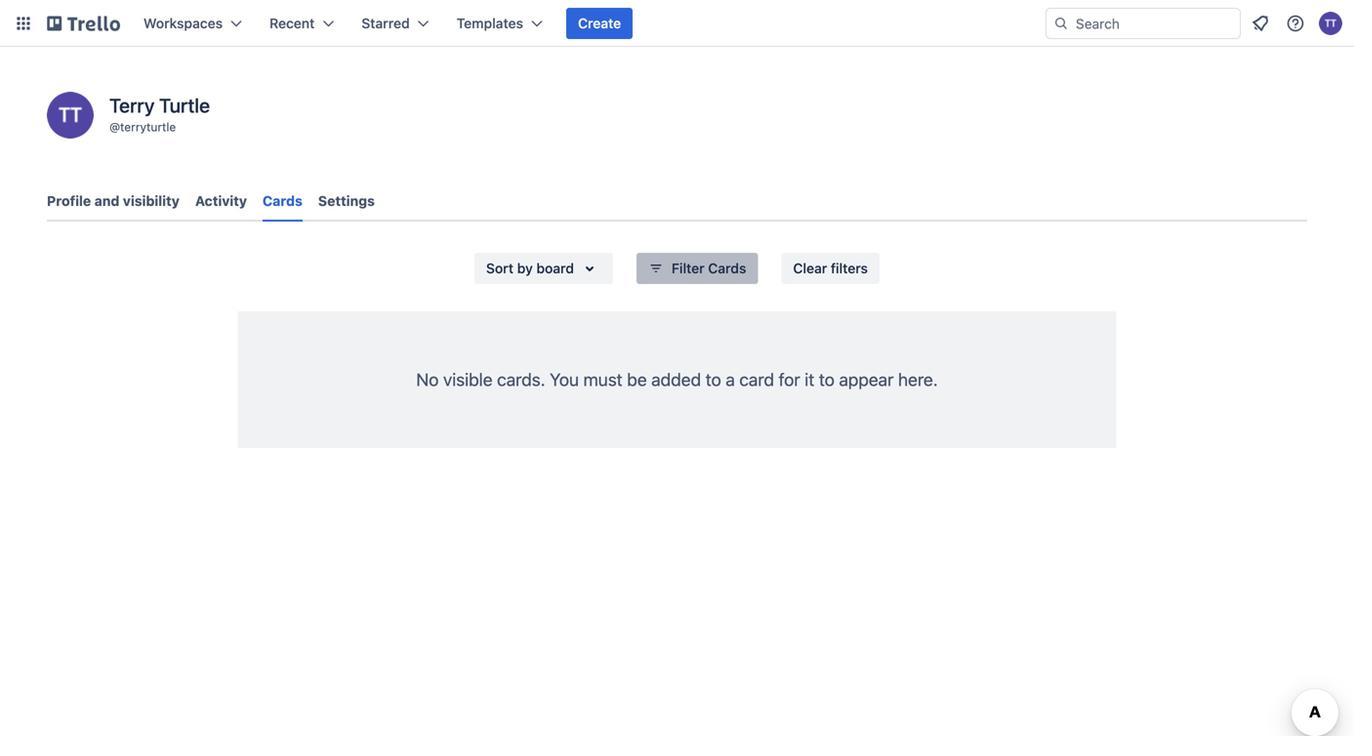 Task type: describe. For each thing, give the bounding box(es) containing it.
recent button
[[258, 8, 346, 39]]

primary element
[[0, 0, 1355, 47]]

settings link
[[318, 184, 375, 219]]

sort by board button
[[475, 253, 613, 284]]

here.
[[899, 369, 938, 390]]

appear
[[839, 369, 894, 390]]

terryturtle
[[120, 120, 176, 134]]

0 notifications image
[[1249, 12, 1273, 35]]

Search field
[[1069, 9, 1240, 38]]

back to home image
[[47, 8, 120, 39]]

be
[[627, 369, 647, 390]]

it
[[805, 369, 815, 390]]

sort
[[486, 260, 514, 276]]

profile and visibility link
[[47, 184, 180, 219]]

starred button
[[350, 8, 441, 39]]

you
[[550, 369, 579, 390]]

for
[[779, 369, 801, 390]]

templates button
[[445, 8, 555, 39]]

turtle
[[159, 94, 210, 117]]

clear
[[793, 260, 827, 276]]

open information menu image
[[1286, 14, 1306, 33]]

filter cards
[[672, 260, 747, 276]]

filter cards button
[[637, 253, 758, 284]]

a
[[726, 369, 735, 390]]

cards.
[[497, 369, 545, 390]]

must
[[584, 369, 623, 390]]

terry
[[109, 94, 155, 117]]

clear filters
[[793, 260, 868, 276]]

by
[[517, 260, 533, 276]]

workspaces button
[[132, 8, 254, 39]]



Task type: vqa. For each thing, say whether or not it's contained in the screenshot.
Sort by board popup button on the left of page
yes



Task type: locate. For each thing, give the bounding box(es) containing it.
filter
[[672, 260, 705, 276]]

filters
[[831, 260, 868, 276]]

templates
[[457, 15, 523, 31]]

workspaces
[[144, 15, 223, 31]]

activity link
[[195, 184, 247, 219]]

2 to from the left
[[819, 369, 835, 390]]

1 horizontal spatial to
[[819, 369, 835, 390]]

sort by board
[[486, 260, 574, 276]]

and
[[94, 193, 120, 209]]

starred
[[362, 15, 410, 31]]

to left a
[[706, 369, 721, 390]]

to right it in the right bottom of the page
[[819, 369, 835, 390]]

visible
[[443, 369, 493, 390]]

0 horizontal spatial to
[[706, 369, 721, 390]]

cards link
[[263, 184, 303, 222]]

clear filters button
[[782, 253, 880, 284]]

recent
[[270, 15, 315, 31]]

board
[[537, 260, 574, 276]]

added
[[652, 369, 701, 390]]

to
[[706, 369, 721, 390], [819, 369, 835, 390]]

settings
[[318, 193, 375, 209]]

terry turtle (terryturtle) image
[[47, 92, 94, 139]]

no
[[416, 369, 439, 390]]

search image
[[1054, 16, 1069, 31]]

terry turtle (terryturtle) image
[[1319, 12, 1343, 35]]

profile and visibility
[[47, 193, 180, 209]]

1 horizontal spatial cards
[[708, 260, 747, 276]]

cards right activity
[[263, 193, 303, 209]]

terry turtle @ terryturtle
[[109, 94, 210, 134]]

cards inside button
[[708, 260, 747, 276]]

create
[[578, 15, 621, 31]]

1 to from the left
[[706, 369, 721, 390]]

activity
[[195, 193, 247, 209]]

profile
[[47, 193, 91, 209]]

no visible cards. you must be added to a card for it to appear here.
[[416, 369, 938, 390]]

@
[[109, 120, 120, 134]]

0 vertical spatial cards
[[263, 193, 303, 209]]

create button
[[566, 8, 633, 39]]

0 horizontal spatial cards
[[263, 193, 303, 209]]

cards right filter on the top
[[708, 260, 747, 276]]

cards
[[263, 193, 303, 209], [708, 260, 747, 276]]

card
[[740, 369, 774, 390]]

visibility
[[123, 193, 180, 209]]

1 vertical spatial cards
[[708, 260, 747, 276]]



